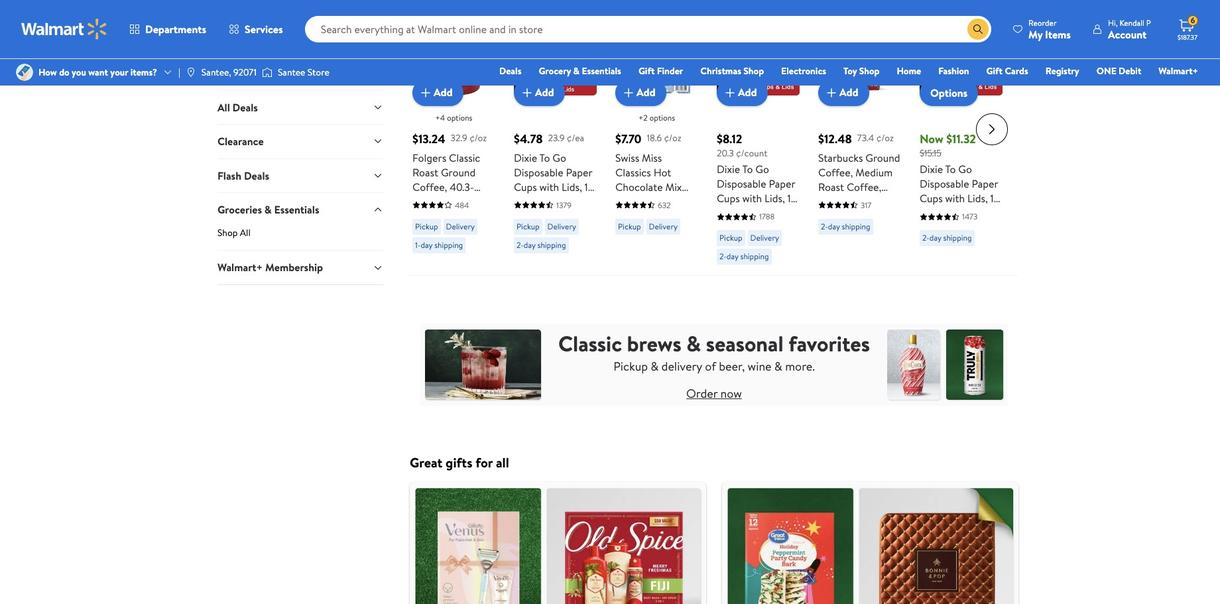 Task type: describe. For each thing, give the bounding box(es) containing it.
product group containing $13.24
[[413, 0, 496, 270]]

christmas
[[701, 64, 742, 78]]

all inside dropdown button
[[218, 100, 230, 115]]

account
[[1109, 27, 1147, 41]]

with for 20.3
[[743, 191, 763, 206]]

ounce
[[413, 194, 444, 209]]

& inside dropdown button
[[265, 202, 272, 217]]

pickup inside classic brews & seasonal favorites pickup & delivery of beer, wine & more.
[[614, 358, 648, 375]]

grocery & essentials link
[[533, 64, 628, 78]]

blend,
[[856, 194, 885, 209]]

now
[[920, 130, 944, 147]]

92071
[[234, 66, 257, 79]]

1 add to cart image from the left
[[418, 85, 434, 101]]

santee
[[278, 66, 306, 79]]

coffee, inside $13.24 32.9 ¢/oz folgers classic roast ground coffee, 40.3- ounce
[[413, 180, 447, 194]]

shop all
[[218, 227, 251, 240]]

1-
[[415, 239, 421, 251]]

add to favorites list, dixie to go disposable paper cups with lids, 12 oz, multicolor, 60 count image
[[982, 18, 998, 34]]

2-day shipping down 1473
[[923, 232, 972, 244]]

+2 options
[[639, 112, 675, 123]]

dixie inside now $11.32 $15.15 dixie to go disposable paper cups with lids, 12 oz, multicolor, 60 count
[[920, 162, 944, 177]]

store
[[308, 66, 330, 79]]

brews
[[627, 329, 682, 358]]

2-day shipping down holiday
[[821, 221, 871, 232]]

options link
[[920, 79, 979, 106]]

of
[[705, 358, 717, 375]]

(17
[[839, 209, 851, 223]]

folgers
[[413, 150, 447, 165]]

paper inside now $11.32 $15.15 dixie to go disposable paper cups with lids, 12 oz, multicolor, 60 count
[[972, 177, 999, 191]]

add button for $4.78
[[514, 79, 565, 106]]

gift for gift cards
[[987, 64, 1003, 78]]

one debit link
[[1091, 64, 1148, 78]]

delivery down 484
[[446, 221, 475, 232]]

ground inside $13.24 32.9 ¢/oz folgers classic roast ground coffee, 40.3- ounce
[[441, 165, 476, 180]]

40
[[785, 206, 798, 220]]

cups for $4.78
[[514, 180, 537, 194]]

toy
[[844, 64, 857, 78]]

options
[[931, 85, 968, 100]]

options for $13.24
[[447, 112, 473, 123]]

order now
[[687, 385, 742, 402]]

christmas shop
[[701, 64, 764, 78]]

+2
[[639, 112, 648, 123]]

delivery
[[662, 358, 703, 375]]

cups for $8.12
[[717, 191, 740, 206]]

toy shop
[[844, 64, 880, 78]]

classic inside $13.24 32.9 ¢/oz folgers classic roast ground coffee, 40.3- ounce
[[449, 150, 481, 165]]

essentials for groceries & essentials
[[274, 202, 319, 217]]

wine
[[748, 358, 772, 375]]

lids, inside now $11.32 $15.15 dixie to go disposable paper cups with lids, 12 oz, multicolor, 60 count
[[968, 191, 988, 206]]

more.
[[786, 358, 815, 375]]

services
[[245, 22, 283, 36]]

$7.70 18.6 ¢/oz swiss miss classics hot chocolate mix with marshmallows, 30 - 1.38 oz packets
[[616, 130, 698, 238]]

12 for $4.78
[[585, 180, 594, 194]]

shipping down 317
[[842, 221, 871, 232]]

¢/oz for $13.24
[[470, 132, 487, 145]]

3 add button from the left
[[616, 79, 667, 106]]

do
[[59, 66, 69, 79]]

¢/ea
[[567, 132, 585, 145]]

$4.78
[[514, 130, 543, 147]]

paper for $4.78
[[566, 165, 593, 180]]

1473
[[963, 211, 978, 222]]

gift for gift finder
[[639, 64, 655, 78]]

20.3
[[717, 146, 734, 160]]

electronics
[[782, 64, 827, 78]]

holiday
[[819, 194, 853, 209]]

go inside now $11.32 $15.15 dixie to go disposable paper cups with lids, 12 oz, multicolor, 60 count
[[959, 162, 973, 177]]

3 add from the left
[[637, 85, 656, 100]]

& left delivery
[[651, 358, 659, 375]]

18.6
[[647, 132, 662, 145]]

 image for santee, 92071
[[186, 67, 196, 78]]

for
[[476, 454, 493, 472]]

electronics link
[[776, 64, 833, 78]]

grocery & essentials
[[539, 64, 622, 78]]

with for $11.32
[[946, 191, 966, 206]]

one
[[1097, 64, 1117, 78]]

now
[[721, 385, 742, 402]]

home link
[[891, 64, 928, 78]]

christmas shop link
[[695, 64, 770, 78]]

1.38
[[622, 223, 640, 238]]

starbucks ground coffee, medium roast coffee, holiday blend, 1 bag (17 oz) image
[[819, 12, 902, 95]]

|
[[178, 66, 180, 79]]

$12.48 73.4 ¢/oz starbucks ground coffee, medium roast coffee, holiday blend, 1 bag (17 oz)
[[819, 130, 901, 223]]

walmart+ link
[[1153, 64, 1205, 78]]

santee, 92071
[[202, 66, 257, 79]]

savings
[[218, 57, 261, 75]]

go for $4.78
[[553, 150, 567, 165]]

& right grocery
[[574, 64, 580, 78]]

roast inside $12.48 73.4 ¢/oz starbucks ground coffee, medium roast coffee, holiday blend, 1 bag (17 oz)
[[819, 180, 845, 194]]

your
[[110, 66, 128, 79]]

want
[[88, 66, 108, 79]]

shop for toy shop
[[860, 64, 880, 78]]

walmart+ membership
[[218, 260, 323, 275]]

mix
[[666, 180, 682, 194]]

order now link
[[687, 385, 742, 402]]

73.4
[[858, 132, 875, 145]]

dixie to go disposable paper cups with lids, 12 oz, multicolor, 20 count image
[[514, 12, 597, 95]]

toy shop link
[[838, 64, 886, 78]]

1379
[[557, 199, 572, 211]]

classic inside classic brews & seasonal favorites pickup & delivery of beer, wine & more.
[[559, 329, 622, 358]]

lids, for $8.12
[[765, 191, 785, 206]]

add button for $8.12
[[717, 79, 768, 106]]

walmart+ for walmart+
[[1159, 64, 1199, 78]]

 image for santee store
[[262, 66, 273, 79]]

shop inside shop all link
[[218, 227, 238, 240]]

fashion link
[[933, 64, 976, 78]]

$15.15
[[920, 146, 942, 160]]

kendall
[[1120, 17, 1145, 28]]

product group containing now $11.32
[[920, 0, 1003, 270]]

$8.12
[[717, 130, 743, 147]]

to for $4.78
[[540, 150, 550, 165]]

search icon image
[[973, 24, 984, 35]]

gifts
[[446, 454, 473, 472]]

great
[[410, 454, 443, 472]]

walmart+ for walmart+ membership
[[218, 260, 263, 275]]

shipping down 1788
[[741, 251, 769, 262]]

swiss miss classics hot chocolate mix with marshmallows, 30 - 1.38 oz packets image
[[616, 12, 699, 95]]

add to favorites list, dixie to go disposable paper cups with lids, 12 oz, multicolor, 40 count image
[[779, 18, 795, 34]]

shipping down 1379
[[538, 239, 566, 251]]

go for $8.12
[[756, 162, 770, 177]]

0 vertical spatial deals
[[500, 64, 522, 78]]

oz, for $4.78
[[514, 194, 527, 209]]

cards
[[1005, 64, 1029, 78]]

multicolor, for $8.12
[[733, 206, 782, 220]]

12 for $8.12
[[788, 191, 797, 206]]

632
[[658, 199, 671, 211]]

$187.37
[[1178, 33, 1198, 42]]

coffee, up 317
[[847, 180, 882, 194]]

$13.24 32.9 ¢/oz folgers classic roast ground coffee, 40.3- ounce
[[413, 130, 487, 209]]

beer,
[[719, 358, 745, 375]]

flash
[[218, 168, 242, 183]]

count for $4.78
[[514, 209, 543, 223]]

all deals button
[[218, 90, 384, 124]]

groceries
[[218, 202, 262, 217]]

finder
[[657, 64, 684, 78]]

lids, for $4.78
[[562, 180, 582, 194]]

¢/oz inside $12.48 73.4 ¢/oz starbucks ground coffee, medium roast coffee, holiday blend, 1 bag (17 oz)
[[877, 132, 894, 145]]



Task type: locate. For each thing, give the bounding box(es) containing it.
add to cart image down deals link
[[520, 85, 535, 101]]

classic
[[449, 150, 481, 165], [559, 329, 622, 358]]

with inside the $4.78 23.9 ¢/ea dixie to go disposable paper cups with lids, 12 oz, multicolor, 20 count
[[540, 180, 559, 194]]

shop
[[744, 64, 764, 78], [860, 64, 880, 78], [218, 227, 238, 240]]

-
[[616, 223, 620, 238]]

with inside $7.70 18.6 ¢/oz swiss miss classics hot chocolate mix with marshmallows, 30 - 1.38 oz packets
[[616, 194, 635, 209]]

32.9
[[451, 132, 468, 145]]

add to favorites list, dixie to go disposable paper cups with lids, 12 oz, multicolor, 20 count image
[[576, 18, 592, 34]]

dixie inside $8.12 20.3 ¢/count dixie to go disposable paper cups with lids, 12 oz, multicolor, 40 count
[[717, 162, 741, 177]]

shop down groceries
[[218, 227, 238, 240]]

go inside the $4.78 23.9 ¢/ea dixie to go disposable paper cups with lids, 12 oz, multicolor, 20 count
[[553, 150, 567, 165]]

to inside $8.12 20.3 ¢/count dixie to go disposable paper cups with lids, 12 oz, multicolor, 40 count
[[743, 162, 753, 177]]

delivery down 1379
[[548, 221, 577, 232]]

& right groceries
[[265, 202, 272, 217]]

product group containing $7.70
[[616, 0, 699, 270]]

oz, right 1
[[920, 206, 933, 220]]

2 horizontal spatial lids,
[[968, 191, 988, 206]]

dixie down $15.15
[[920, 162, 944, 177]]

santee,
[[202, 66, 231, 79]]

folgers classic roast ground coffee, 40.3-ounce image
[[413, 12, 496, 95]]

add to cart image
[[418, 85, 434, 101], [520, 85, 535, 101], [723, 85, 738, 101], [824, 85, 840, 101]]

2 add from the left
[[535, 85, 554, 100]]

with for 23.9
[[540, 180, 559, 194]]

oz, right '30'
[[717, 206, 730, 220]]

delivery down the 632
[[649, 221, 678, 232]]

¢/oz right the 18.6
[[665, 132, 682, 145]]

 image
[[16, 64, 33, 81]]

+4 options
[[436, 112, 473, 123]]

disposable for $8.12
[[717, 177, 767, 191]]

¢/oz inside $13.24 32.9 ¢/oz folgers classic roast ground coffee, 40.3- ounce
[[470, 132, 487, 145]]

add button down christmas shop
[[717, 79, 768, 106]]

4 add button from the left
[[717, 79, 768, 106]]

dixie down 20.3
[[717, 162, 741, 177]]

essentials inside groceries & essentials dropdown button
[[274, 202, 319, 217]]

1 horizontal spatial classic
[[559, 329, 622, 358]]

product group containing $8.12
[[717, 0, 800, 270]]

disposable for $4.78
[[514, 165, 564, 180]]

count inside now $11.32 $15.15 dixie to go disposable paper cups with lids, 12 oz, multicolor, 60 count
[[920, 220, 949, 235]]

2 vertical spatial deals
[[244, 168, 269, 183]]

2 horizontal spatial paper
[[972, 177, 999, 191]]

2 horizontal spatial shop
[[860, 64, 880, 78]]

options
[[447, 112, 473, 123], [650, 112, 675, 123]]

order
[[687, 385, 718, 402]]

with
[[540, 180, 559, 194], [743, 191, 763, 206], [946, 191, 966, 206], [616, 194, 635, 209]]

1 horizontal spatial all
[[240, 227, 251, 240]]

shipping down 1473
[[944, 232, 972, 244]]

walmart+ inside dropdown button
[[218, 260, 263, 275]]

5 add button from the left
[[819, 79, 870, 106]]

walmart image
[[21, 19, 107, 40]]

all deals
[[218, 100, 258, 115]]

gift finder
[[639, 64, 684, 78]]

next slide for product carousel list image
[[977, 113, 1009, 145]]

oz, for $8.12
[[717, 206, 730, 220]]

0 horizontal spatial ground
[[441, 165, 476, 180]]

dixie to go disposable paper cups with lids, 12 oz, multicolor, 60 count image
[[920, 12, 1003, 95]]

1 vertical spatial walmart+
[[218, 260, 263, 275]]

favorites
[[789, 329, 870, 358]]

walmart+
[[1159, 64, 1199, 78], [218, 260, 263, 275]]

seasonal
[[706, 329, 784, 358]]

membership
[[265, 260, 323, 275]]

ground up 484
[[441, 165, 476, 180]]

classic down 32.9
[[449, 150, 481, 165]]

pickup
[[415, 221, 438, 232], [517, 221, 540, 232], [618, 221, 641, 232], [720, 232, 743, 244], [614, 358, 648, 375]]

swiss
[[616, 150, 640, 165]]

2 product group from the left
[[514, 0, 597, 270]]

go inside $8.12 20.3 ¢/count dixie to go disposable paper cups with lids, 12 oz, multicolor, 40 count
[[756, 162, 770, 177]]

santee store
[[278, 66, 330, 79]]

all
[[218, 100, 230, 115], [240, 227, 251, 240]]

count inside $8.12 20.3 ¢/count dixie to go disposable paper cups with lids, 12 oz, multicolor, 40 count
[[717, 220, 746, 235]]

0 horizontal spatial ¢/oz
[[470, 132, 487, 145]]

0 horizontal spatial to
[[540, 150, 550, 165]]

registry link
[[1040, 64, 1086, 78]]

add button up +4
[[413, 79, 464, 106]]

oz,
[[514, 194, 527, 209], [717, 206, 730, 220], [920, 206, 933, 220]]

lids, inside the $4.78 23.9 ¢/ea dixie to go disposable paper cups with lids, 12 oz, multicolor, 20 count
[[562, 180, 582, 194]]

reorder
[[1029, 17, 1057, 28]]

dixie inside the $4.78 23.9 ¢/ea dixie to go disposable paper cups with lids, 12 oz, multicolor, 20 count
[[514, 150, 538, 165]]

1 vertical spatial all
[[240, 227, 251, 240]]

4 add from the left
[[738, 85, 757, 100]]

great gifts for all
[[410, 454, 509, 472]]

add down grocery
[[535, 85, 554, 100]]

with up 1473
[[946, 191, 966, 206]]

go down $11.32
[[959, 162, 973, 177]]

count left 1379
[[514, 209, 543, 223]]

add button up +2
[[616, 79, 667, 106]]

1 vertical spatial deals
[[233, 100, 258, 115]]

1 horizontal spatial go
[[756, 162, 770, 177]]

classics
[[616, 165, 651, 180]]

1 horizontal spatial walmart+
[[1159, 64, 1199, 78]]

roast inside $13.24 32.9 ¢/oz folgers classic roast ground coffee, 40.3- ounce
[[413, 165, 439, 180]]

deals left grocery
[[500, 64, 522, 78]]

0 horizontal spatial oz,
[[514, 194, 527, 209]]

0 horizontal spatial essentials
[[274, 202, 319, 217]]

walmart+ down $187.37
[[1159, 64, 1199, 78]]

add to cart image down electronics "link" at top right
[[824, 85, 840, 101]]

2 horizontal spatial multicolor,
[[936, 206, 985, 220]]

2 add button from the left
[[514, 79, 565, 106]]

add up +4
[[434, 85, 453, 100]]

1 options from the left
[[447, 112, 473, 123]]

¢/oz right "73.4"
[[877, 132, 894, 145]]

deals for flash deals
[[244, 168, 269, 183]]

2 horizontal spatial to
[[946, 162, 956, 177]]

disposable inside the $4.78 23.9 ¢/ea dixie to go disposable paper cups with lids, 12 oz, multicolor, 20 count
[[514, 165, 564, 180]]

clearance
[[218, 134, 264, 149]]

6
[[1191, 15, 1196, 26]]

add to cart image for $4.78
[[520, 85, 535, 101]]

2 horizontal spatial dixie
[[920, 162, 944, 177]]

delivery
[[446, 221, 475, 232], [548, 221, 577, 232], [649, 221, 678, 232], [751, 232, 780, 244]]

1 horizontal spatial dixie
[[717, 162, 741, 177]]

count left 1473
[[920, 220, 949, 235]]

oz)
[[854, 209, 870, 223]]

list item
[[402, 482, 715, 604], [715, 482, 1027, 604]]

1 horizontal spatial roast
[[819, 180, 845, 194]]

with up 1379
[[540, 180, 559, 194]]

add to cart image
[[621, 85, 637, 101]]

0 horizontal spatial count
[[514, 209, 543, 223]]

to for $8.12
[[743, 162, 753, 177]]

317
[[861, 199, 872, 211]]

go
[[553, 150, 567, 165], [756, 162, 770, 177], [959, 162, 973, 177]]

2 horizontal spatial go
[[959, 162, 973, 177]]

roast up the bag
[[819, 180, 845, 194]]

2 horizontal spatial disposable
[[920, 177, 970, 191]]

paper inside the $4.78 23.9 ¢/ea dixie to go disposable paper cups with lids, 12 oz, multicolor, 20 count
[[566, 165, 593, 180]]

4 add to cart image from the left
[[824, 85, 840, 101]]

add button for $12.48
[[819, 79, 870, 106]]

multicolor, inside now $11.32 $15.15 dixie to go disposable paper cups with lids, 12 oz, multicolor, 60 count
[[936, 206, 985, 220]]

¢/oz right 32.9
[[470, 132, 487, 145]]

0 vertical spatial classic
[[449, 150, 481, 165]]

& right wine
[[775, 358, 783, 375]]

one debit
[[1097, 64, 1142, 78]]

lids, up 1379
[[562, 180, 582, 194]]

& left of
[[687, 329, 701, 358]]

1 horizontal spatial ground
[[866, 150, 901, 165]]

add button down 'toy'
[[819, 79, 870, 106]]

$8.12 20.3 ¢/count dixie to go disposable paper cups with lids, 12 oz, multicolor, 40 count
[[717, 130, 798, 235]]

classic brews & seasonal favorites pickup & delivery of beer, wine & more.
[[559, 329, 870, 375]]

2 add to cart image from the left
[[520, 85, 535, 101]]

1788
[[760, 211, 775, 222]]

$12.48
[[819, 130, 853, 147]]

disposable down $15.15
[[920, 177, 970, 191]]

4 product group from the left
[[717, 0, 800, 270]]

0 horizontal spatial classic
[[449, 150, 481, 165]]

$4.78 23.9 ¢/ea dixie to go disposable paper cups with lids, 12 oz, multicolor, 20 count
[[514, 130, 594, 223]]

¢/oz inside $7.70 18.6 ¢/oz swiss miss classics hot chocolate mix with marshmallows, 30 - 1.38 oz packets
[[665, 132, 682, 145]]

hi,
[[1109, 17, 1118, 28]]

cups inside now $11.32 $15.15 dixie to go disposable paper cups with lids, 12 oz, multicolor, 60 count
[[920, 191, 943, 206]]

multicolor, inside $8.12 20.3 ¢/count dixie to go disposable paper cups with lids, 12 oz, multicolor, 40 count
[[733, 206, 782, 220]]

$7.70
[[616, 130, 642, 147]]

+4
[[436, 112, 445, 123]]

3 ¢/oz from the left
[[877, 132, 894, 145]]

add to cart image for $8.12
[[723, 85, 738, 101]]

0 horizontal spatial all
[[218, 100, 230, 115]]

dixie down $4.78
[[514, 150, 538, 165]]

add up +2
[[637, 85, 656, 100]]

with up 1788
[[743, 191, 763, 206]]

disposable inside now $11.32 $15.15 dixie to go disposable paper cups with lids, 12 oz, multicolor, 60 count
[[920, 177, 970, 191]]

5 product group from the left
[[819, 0, 902, 270]]

add to cart image down christmas shop
[[723, 85, 738, 101]]

with up 1.38
[[616, 194, 635, 209]]

all down santee, 92071
[[218, 100, 230, 115]]

home
[[897, 64, 922, 78]]

cups down 20.3
[[717, 191, 740, 206]]

1 horizontal spatial essentials
[[582, 64, 622, 78]]

essentials up shop all link
[[274, 202, 319, 217]]

paper up 60
[[972, 177, 999, 191]]

now $11.32 $15.15 dixie to go disposable paper cups with lids, 12 oz, multicolor, 60 count
[[920, 130, 1000, 235]]

ground down "73.4"
[[866, 150, 901, 165]]

add for $4.78
[[535, 85, 554, 100]]

3 add to cart image from the left
[[723, 85, 738, 101]]

product group
[[413, 0, 496, 270], [514, 0, 597, 270], [616, 0, 699, 270], [717, 0, 800, 270], [819, 0, 902, 270], [920, 0, 1003, 270]]

options for $7.70
[[650, 112, 675, 123]]

oz, inside the $4.78 23.9 ¢/ea dixie to go disposable paper cups with lids, 12 oz, multicolor, 20 count
[[514, 194, 527, 209]]

to inside the $4.78 23.9 ¢/ea dixie to go disposable paper cups with lids, 12 oz, multicolor, 20 count
[[540, 150, 550, 165]]

1 horizontal spatial lids,
[[765, 191, 785, 206]]

1 horizontal spatial disposable
[[717, 177, 767, 191]]

walmart+ membership button
[[218, 250, 384, 284]]

add button down grocery
[[514, 79, 565, 106]]

go down ¢/count
[[756, 162, 770, 177]]

options right +4
[[447, 112, 473, 123]]

0 vertical spatial walmart+
[[1159, 64, 1199, 78]]

6 $187.37
[[1178, 15, 1198, 42]]

add for $12.48
[[840, 85, 859, 100]]

shop right 'toy'
[[860, 64, 880, 78]]

add down christmas shop
[[738, 85, 757, 100]]

1 horizontal spatial count
[[717, 220, 746, 235]]

0 horizontal spatial dixie
[[514, 150, 538, 165]]

to down ¢/count
[[743, 162, 753, 177]]

to inside now $11.32 $15.15 dixie to go disposable paper cups with lids, 12 oz, multicolor, 60 count
[[946, 162, 956, 177]]

1 horizontal spatial shop
[[744, 64, 764, 78]]

cups inside the $4.78 23.9 ¢/ea dixie to go disposable paper cups with lids, 12 oz, multicolor, 20 count
[[514, 180, 537, 194]]

shop for christmas shop
[[744, 64, 764, 78]]

paper inside $8.12 20.3 ¢/count dixie to go disposable paper cups with lids, 12 oz, multicolor, 40 count
[[769, 177, 796, 191]]

shop all link
[[218, 227, 384, 250]]

12 inside $8.12 20.3 ¢/count dixie to go disposable paper cups with lids, 12 oz, multicolor, 40 count
[[788, 191, 797, 206]]

ground inside $12.48 73.4 ¢/oz starbucks ground coffee, medium roast coffee, holiday blend, 1 bag (17 oz)
[[866, 150, 901, 165]]

debit
[[1119, 64, 1142, 78]]

deals right flash
[[244, 168, 269, 183]]

product group containing $12.48
[[819, 0, 902, 270]]

my
[[1029, 27, 1043, 41]]

0 horizontal spatial lids,
[[562, 180, 582, 194]]

deals up clearance
[[233, 100, 258, 115]]

list
[[402, 482, 1027, 604]]

1 horizontal spatial ¢/oz
[[665, 132, 682, 145]]

 image right | at the left top of the page
[[186, 67, 196, 78]]

grocery
[[539, 64, 571, 78]]

12 inside now $11.32 $15.15 dixie to go disposable paper cups with lids, 12 oz, multicolor, 60 count
[[991, 191, 1000, 206]]

2 horizontal spatial 12
[[991, 191, 1000, 206]]

multicolor, inside the $4.78 23.9 ¢/ea dixie to go disposable paper cups with lids, 12 oz, multicolor, 20 count
[[530, 194, 579, 209]]

1 horizontal spatial to
[[743, 162, 753, 177]]

0 horizontal spatial options
[[447, 112, 473, 123]]

add down 'toy'
[[840, 85, 859, 100]]

bag
[[819, 209, 836, 223]]

 image right 92071 at the top left of page
[[262, 66, 273, 79]]

Walmart Site-Wide search field
[[305, 16, 992, 42]]

you
[[72, 66, 86, 79]]

paper for $8.12
[[769, 177, 796, 191]]

to down 23.9
[[540, 150, 550, 165]]

0 horizontal spatial cups
[[514, 180, 537, 194]]

multicolor, left 40
[[733, 206, 782, 220]]

$13.24
[[413, 130, 446, 147]]

5 add from the left
[[840, 85, 859, 100]]

count left 1788
[[717, 220, 746, 235]]

1-day shipping
[[415, 239, 463, 251]]

1 vertical spatial classic
[[559, 329, 622, 358]]

items
[[1046, 27, 1072, 41]]

2 horizontal spatial cups
[[920, 191, 943, 206]]

add for $8.12
[[738, 85, 757, 100]]

1 horizontal spatial options
[[650, 112, 675, 123]]

gift cards link
[[981, 64, 1035, 78]]

coffee, down "folgers"
[[413, 180, 447, 194]]

multicolor, for $4.78
[[530, 194, 579, 209]]

oz, inside $8.12 20.3 ¢/count dixie to go disposable paper cups with lids, 12 oz, multicolor, 40 count
[[717, 206, 730, 220]]

cups down $4.78
[[514, 180, 537, 194]]

coffee, up holiday
[[819, 165, 854, 180]]

reorder my items
[[1029, 17, 1072, 41]]

shop inside toy shop 'link'
[[860, 64, 880, 78]]

dixie for $4.78
[[514, 150, 538, 165]]

0 horizontal spatial gift
[[639, 64, 655, 78]]

pickup & delivery of beer, wine & more. from classic brews to seasonal favorites. order now. image
[[421, 308, 1009, 422]]

deals for all deals
[[233, 100, 258, 115]]

delivery down 1788
[[751, 232, 780, 244]]

lids, up 1473
[[968, 191, 988, 206]]

¢/oz for $7.70
[[665, 132, 682, 145]]

23.9
[[548, 132, 565, 145]]

1 product group from the left
[[413, 0, 496, 270]]

2 horizontal spatial ¢/oz
[[877, 132, 894, 145]]

2 gift from the left
[[987, 64, 1003, 78]]

1 horizontal spatial oz,
[[717, 206, 730, 220]]

1 vertical spatial essentials
[[274, 202, 319, 217]]

essentials inside the grocery & essentials link
[[582, 64, 622, 78]]

1 ¢/oz from the left
[[470, 132, 487, 145]]

1 horizontal spatial  image
[[262, 66, 273, 79]]

cups inside $8.12 20.3 ¢/count dixie to go disposable paper cups with lids, 12 oz, multicolor, 40 count
[[717, 191, 740, 206]]

hi, kendall p account
[[1109, 17, 1152, 41]]

go down 23.9
[[553, 150, 567, 165]]

add to favorites list, folgers classic roast ground coffee, 40.3-ounce image
[[474, 18, 490, 34]]

classic left brews
[[559, 329, 622, 358]]

all down groceries
[[240, 227, 251, 240]]

to
[[540, 150, 550, 165], [743, 162, 753, 177], [946, 162, 956, 177]]

disposable down $4.78
[[514, 165, 564, 180]]

shop right christmas
[[744, 64, 764, 78]]

0 horizontal spatial walmart+
[[218, 260, 263, 275]]

multicolor, left 60
[[936, 206, 985, 220]]

30
[[686, 209, 698, 223]]

lids, up 1788
[[765, 191, 785, 206]]

how do you want your items?
[[38, 66, 157, 79]]

shop inside christmas shop link
[[744, 64, 764, 78]]

$11.32
[[947, 130, 977, 147]]

disposable down ¢/count
[[717, 177, 767, 191]]

add to favorites list, starbucks ground coffee, medium roast coffee, holiday blend, 1 bag (17 oz) image
[[880, 18, 896, 34]]

options right +2
[[650, 112, 675, 123]]

add to cart image for $12.48
[[824, 85, 840, 101]]

count inside the $4.78 23.9 ¢/ea dixie to go disposable paper cups with lids, 12 oz, multicolor, 20 count
[[514, 209, 543, 223]]

coffee,
[[819, 165, 854, 180], [413, 180, 447, 194], [847, 180, 882, 194]]

0 horizontal spatial go
[[553, 150, 567, 165]]

1 list item from the left
[[402, 482, 715, 604]]

2 list item from the left
[[715, 482, 1027, 604]]

0 horizontal spatial disposable
[[514, 165, 564, 180]]

0 horizontal spatial paper
[[566, 165, 593, 180]]

0 vertical spatial all
[[218, 100, 230, 115]]

Search search field
[[305, 16, 992, 42]]

6 product group from the left
[[920, 0, 1003, 270]]

dixie to go disposable paper cups with lids, 12 oz, multicolor, 40 count image
[[717, 12, 800, 95]]

essentials up add to cart image
[[582, 64, 622, 78]]

1 add button from the left
[[413, 79, 464, 106]]

add
[[434, 85, 453, 100], [535, 85, 554, 100], [637, 85, 656, 100], [738, 85, 757, 100], [840, 85, 859, 100]]

2 ¢/oz from the left
[[665, 132, 682, 145]]

1 horizontal spatial gift
[[987, 64, 1003, 78]]

gift
[[639, 64, 655, 78], [987, 64, 1003, 78]]

product group containing $4.78
[[514, 0, 597, 270]]

essentials for grocery & essentials
[[582, 64, 622, 78]]

dixie for $8.12
[[717, 162, 741, 177]]

12 inside the $4.78 23.9 ¢/ea dixie to go disposable paper cups with lids, 12 oz, multicolor, 20 count
[[585, 180, 594, 194]]

disposable inside $8.12 20.3 ¢/count dixie to go disposable paper cups with lids, 12 oz, multicolor, 40 count
[[717, 177, 767, 191]]

clearance button
[[218, 124, 384, 158]]

1 horizontal spatial paper
[[769, 177, 796, 191]]

departments
[[145, 22, 206, 36]]

2-day shipping down 1788
[[720, 251, 769, 262]]

oz
[[642, 223, 655, 238]]

count for $8.12
[[717, 220, 746, 235]]

paper up 40
[[769, 177, 796, 191]]

cups right 1
[[920, 191, 943, 206]]

to down $11.32
[[946, 162, 956, 177]]

0 horizontal spatial multicolor,
[[530, 194, 579, 209]]

paper up 20
[[566, 165, 593, 180]]

40.3-
[[450, 180, 474, 194]]

1 horizontal spatial multicolor,
[[733, 206, 782, 220]]

with for 18.6
[[616, 194, 635, 209]]

2-day shipping down 1379
[[517, 239, 566, 251]]

0 horizontal spatial  image
[[186, 67, 196, 78]]

1 horizontal spatial cups
[[717, 191, 740, 206]]

walmart+ down shop all on the left
[[218, 260, 263, 275]]

flash deals
[[218, 168, 269, 183]]

 image
[[262, 66, 273, 79], [186, 67, 196, 78]]

add to favorites list, swiss miss classics hot chocolate mix with marshmallows, 30 - 1.38 oz packets image
[[677, 18, 693, 34]]

packets
[[658, 223, 693, 238]]

oz, inside now $11.32 $15.15 dixie to go disposable paper cups with lids, 12 oz, multicolor, 60 count
[[920, 206, 933, 220]]

0 horizontal spatial 12
[[585, 180, 594, 194]]

with inside $8.12 20.3 ¢/count dixie to go disposable paper cups with lids, 12 oz, multicolor, 40 count
[[743, 191, 763, 206]]

oz, left 1379
[[514, 194, 527, 209]]

2 horizontal spatial count
[[920, 220, 949, 235]]

0 vertical spatial essentials
[[582, 64, 622, 78]]

multicolor, left 20
[[530, 194, 579, 209]]

deals link
[[494, 64, 528, 78]]

3 product group from the left
[[616, 0, 699, 270]]

roast up ounce
[[413, 165, 439, 180]]

1 horizontal spatial 12
[[788, 191, 797, 206]]

flash deals button
[[218, 158, 384, 192]]

starbucks
[[819, 150, 864, 165]]

1 add from the left
[[434, 85, 453, 100]]

2 horizontal spatial oz,
[[920, 206, 933, 220]]

gift left finder at the right of page
[[639, 64, 655, 78]]

with inside now $11.32 $15.15 dixie to go disposable paper cups with lids, 12 oz, multicolor, 60 count
[[946, 191, 966, 206]]

60
[[988, 206, 1000, 220]]

1 gift from the left
[[639, 64, 655, 78]]

add to cart image up $13.24
[[418, 85, 434, 101]]

2 options from the left
[[650, 112, 675, 123]]

gift left cards
[[987, 64, 1003, 78]]

lids, inside $8.12 20.3 ¢/count dixie to go disposable paper cups with lids, 12 oz, multicolor, 40 count
[[765, 191, 785, 206]]

all
[[496, 454, 509, 472]]

0 horizontal spatial roast
[[413, 165, 439, 180]]

services button
[[218, 13, 294, 45]]

0 horizontal spatial shop
[[218, 227, 238, 240]]

shipping right 1-
[[435, 239, 463, 251]]



Task type: vqa. For each thing, say whether or not it's contained in the screenshot.
DIXIE for $8.12
yes



